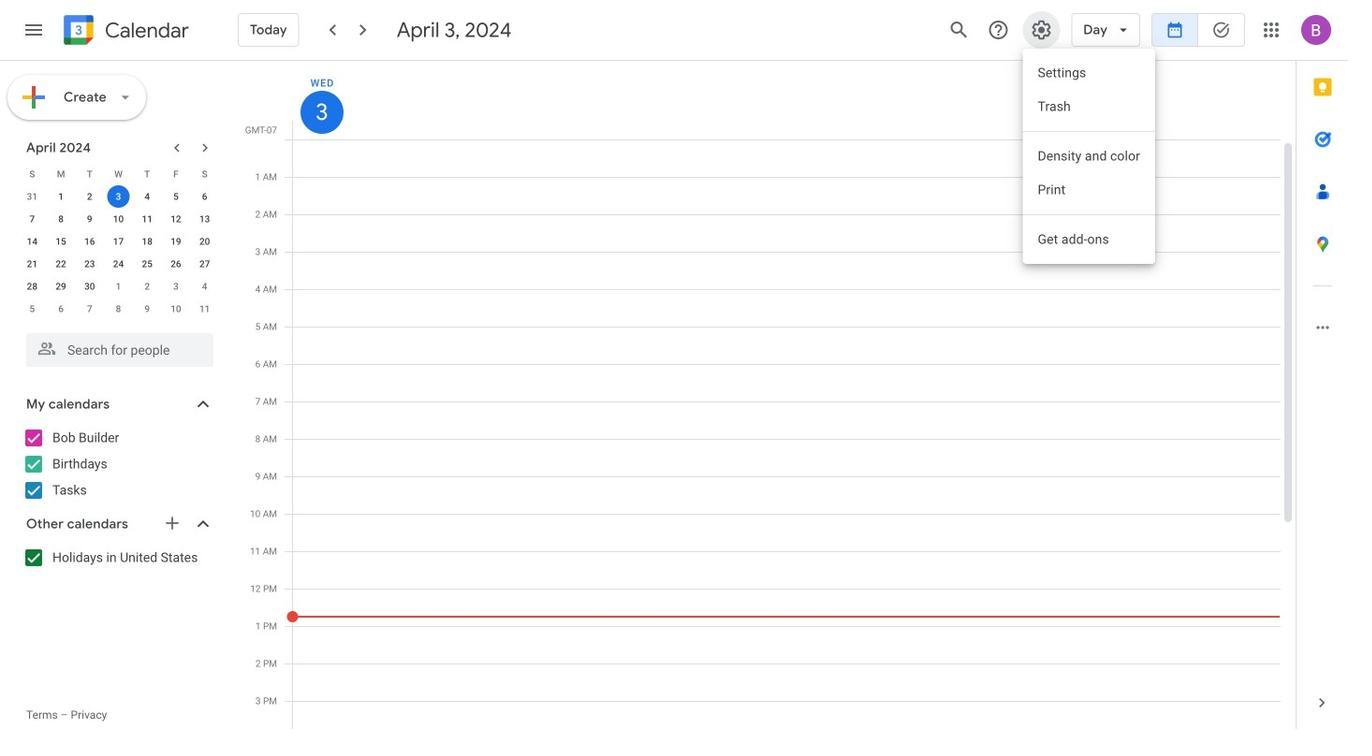 Task type: locate. For each thing, give the bounding box(es) containing it.
Search for people text field
[[37, 333, 202, 367]]

may 8 element
[[107, 298, 130, 320]]

17 element
[[107, 230, 130, 253]]

may 4 element
[[193, 275, 216, 298]]

tab list
[[1297, 61, 1348, 677]]

may 1 element
[[107, 275, 130, 298]]

22 element
[[50, 253, 72, 275]]

may 6 element
[[50, 298, 72, 320]]

main drawer image
[[22, 19, 45, 41]]

row
[[285, 139, 1281, 729], [18, 163, 219, 185], [18, 185, 219, 208], [18, 208, 219, 230], [18, 230, 219, 253], [18, 253, 219, 275], [18, 275, 219, 298], [18, 298, 219, 320]]

3, today element
[[107, 185, 130, 208]]

settings menu menu
[[1023, 49, 1155, 264]]

20 element
[[193, 230, 216, 253]]

6 element
[[193, 185, 216, 208]]

may 9 element
[[136, 298, 158, 320]]

30 element
[[78, 275, 101, 298]]

26 element
[[165, 253, 187, 275]]

wednesday, april 3, today element
[[300, 91, 344, 134]]

april 2024 grid
[[18, 163, 219, 320]]

column header
[[292, 61, 1281, 139]]

8 element
[[50, 208, 72, 230]]

0 horizontal spatial cell
[[104, 185, 133, 208]]

heading
[[101, 19, 189, 42]]

grid
[[240, 61, 1296, 729]]

calendar element
[[60, 11, 189, 52]]

9 element
[[78, 208, 101, 230]]

15 element
[[50, 230, 72, 253]]

2 element
[[78, 185, 101, 208]]

may 3 element
[[165, 275, 187, 298]]

may 7 element
[[78, 298, 101, 320]]

None search field
[[0, 326, 232, 367]]

row group
[[18, 185, 219, 320]]

cell
[[287, 139, 1281, 729], [104, 185, 133, 208]]

19 element
[[165, 230, 187, 253]]

7 element
[[21, 208, 43, 230]]



Task type: vqa. For each thing, say whether or not it's contained in the screenshot.
11 AM
no



Task type: describe. For each thing, give the bounding box(es) containing it.
may 11 element
[[193, 298, 216, 320]]

may 2 element
[[136, 275, 158, 298]]

18 element
[[136, 230, 158, 253]]

heading inside calendar element
[[101, 19, 189, 42]]

16 element
[[78, 230, 101, 253]]

march 31 element
[[21, 185, 43, 208]]

may 5 element
[[21, 298, 43, 320]]

27 element
[[193, 253, 216, 275]]

23 element
[[78, 253, 101, 275]]

13 element
[[193, 208, 216, 230]]

settings menu image
[[1030, 19, 1052, 41]]

11 element
[[136, 208, 158, 230]]

29 element
[[50, 275, 72, 298]]

24 element
[[107, 253, 130, 275]]

may 10 element
[[165, 298, 187, 320]]

14 element
[[21, 230, 43, 253]]

5 element
[[165, 185, 187, 208]]

cell inside april 2024 grid
[[104, 185, 133, 208]]

add other calendars image
[[163, 514, 182, 533]]

4 element
[[136, 185, 158, 208]]

1 element
[[50, 185, 72, 208]]

21 element
[[21, 253, 43, 275]]

10 element
[[107, 208, 130, 230]]

25 element
[[136, 253, 158, 275]]

28 element
[[21, 275, 43, 298]]

my calendars list
[[4, 423, 232, 506]]

12 element
[[165, 208, 187, 230]]

1 horizontal spatial cell
[[287, 139, 1281, 729]]



